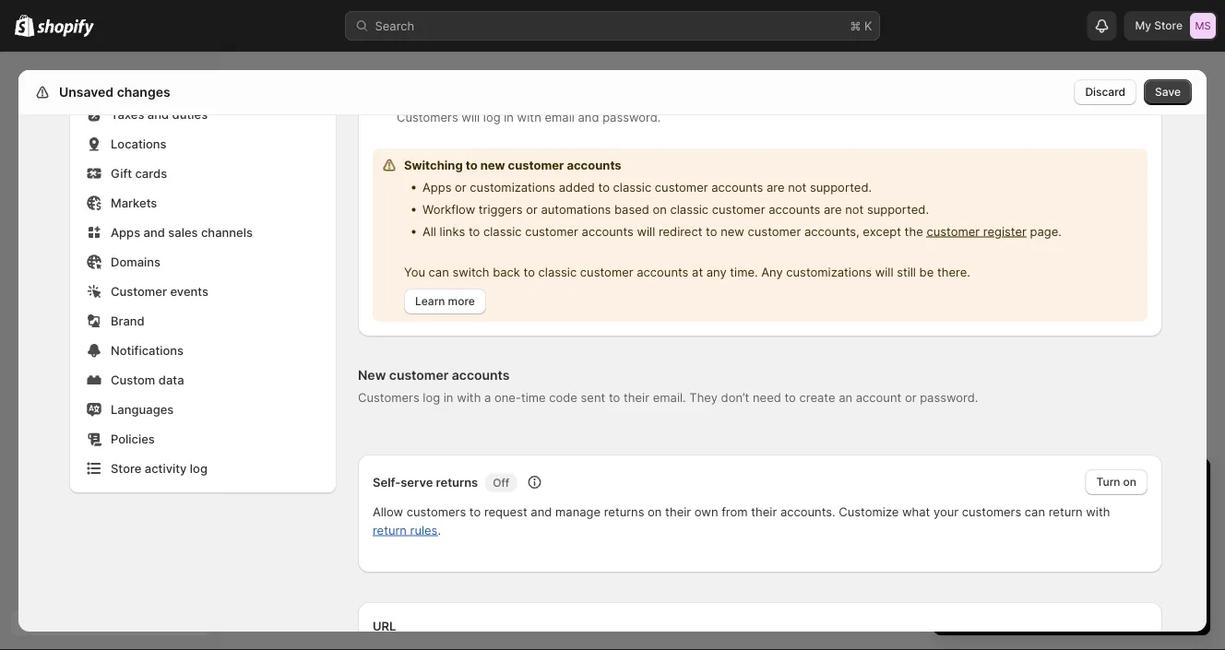 Task type: locate. For each thing, give the bounding box(es) containing it.
1 vertical spatial store
[[111, 462, 142, 476]]

0 horizontal spatial store
[[111, 462, 142, 476]]

brand link
[[81, 308, 325, 334]]

1 vertical spatial plan
[[1087, 598, 1110, 611]]

markets
[[111, 196, 157, 210]]

in right left
[[1050, 475, 1065, 498]]

password. right account
[[921, 390, 979, 405]]

apps inside switching to new customer accounts apps or customizations added to classic customer accounts are not supported. workflow triggers or automations based on classic customer accounts are not supported. all links to classic customer accounts will redirect to new customer accounts, except the customer register page.
[[423, 180, 452, 194]]

0 horizontal spatial a
[[485, 390, 491, 405]]

0 horizontal spatial with
[[457, 390, 481, 405]]

your inside dropdown button
[[1070, 475, 1109, 498]]

store right the my
[[1155, 19, 1183, 32]]

gift cards link
[[81, 161, 325, 186]]

1 horizontal spatial will
[[637, 224, 656, 239]]

get:
[[1099, 509, 1121, 523]]

0 vertical spatial not
[[789, 180, 807, 194]]

0 vertical spatial in
[[504, 110, 514, 124]]

customer up time.
[[712, 202, 766, 216]]

will up "switching"
[[462, 110, 480, 124]]

1 vertical spatial supported.
[[868, 202, 930, 216]]

returns right serve
[[436, 475, 478, 490]]

on inside switching to new customer accounts apps or customizations added to classic customer accounts are not supported. workflow triggers or automations based on classic customer accounts are not supported. all links to classic customer accounts will redirect to new customer accounts, except the customer register page.
[[653, 202, 667, 216]]

custom data link
[[81, 367, 325, 393]]

0 horizontal spatial customers
[[407, 505, 466, 519]]

and right request
[[531, 505, 552, 519]]

customer
[[508, 158, 564, 172], [655, 180, 709, 194], [712, 202, 766, 216], [525, 224, 579, 239], [748, 224, 802, 239], [927, 224, 980, 239], [581, 265, 634, 279], [389, 368, 449, 384]]

accounts.
[[781, 505, 836, 519]]

1 horizontal spatial plan
[[1087, 598, 1110, 611]]

customize
[[839, 505, 899, 519]]

taxes and duties link
[[81, 102, 325, 127]]

with left one-
[[457, 390, 481, 405]]

what
[[903, 505, 931, 519]]

a left one-
[[485, 390, 491, 405]]

2 vertical spatial will
[[876, 265, 894, 279]]

not
[[789, 180, 807, 194], [846, 202, 864, 216]]

to inside 'allow customers to request and manage returns on their own from their accounts. customize what your customers can return with return rules .'
[[470, 505, 481, 519]]

cards
[[135, 166, 167, 180]]

supported. up accounts, at the right top of page
[[810, 180, 872, 194]]

new up 'triggers'
[[481, 158, 505, 172]]

return
[[1049, 505, 1083, 519], [373, 523, 407, 538]]

3 days left in your trial
[[953, 475, 1147, 498]]

accounts left at
[[637, 265, 689, 279]]

brand
[[111, 314, 145, 328]]

accounts up time.
[[712, 180, 764, 194]]

bonus
[[1087, 564, 1122, 578]]

learn
[[415, 295, 445, 308]]

and down changes
[[148, 107, 169, 121]]

1 vertical spatial can
[[1025, 505, 1046, 519]]

1 vertical spatial new
[[721, 224, 745, 239]]

1 horizontal spatial customizations
[[787, 265, 872, 279]]

1 horizontal spatial can
[[1025, 505, 1046, 519]]

unsaved changes
[[59, 84, 170, 100]]

are up any
[[767, 180, 785, 194]]

serve
[[401, 475, 433, 490]]

1 horizontal spatial returns
[[604, 505, 645, 519]]

url
[[373, 619, 396, 634]]

log down policies link
[[190, 462, 208, 476]]

pick
[[1036, 598, 1058, 611]]

a inside new customer accounts customers log in with a one-time code sent to their email. they don't need to create an account or password.
[[485, 390, 491, 405]]

2 horizontal spatial will
[[876, 265, 894, 279]]

customer right the
[[927, 224, 980, 239]]

new up time.
[[721, 224, 745, 239]]

2 horizontal spatial log
[[484, 110, 501, 124]]

0 vertical spatial a
[[485, 390, 491, 405]]

log inside new customer accounts customers log in with a one-time code sent to their email. they don't need to create an account or password.
[[423, 390, 440, 405]]

1 horizontal spatial a
[[1009, 509, 1016, 523]]

customers up "switching"
[[397, 110, 459, 124]]

back
[[493, 265, 521, 279]]

my store image
[[1191, 13, 1217, 39]]

accounts up added
[[567, 158, 622, 172]]

2 vertical spatial with
[[1087, 505, 1111, 519]]

0 horizontal spatial their
[[624, 390, 650, 405]]

1 horizontal spatial password.
[[921, 390, 979, 405]]

in inside new customer accounts customers log in with a one-time code sent to their email. they don't need to create an account or password.
[[444, 390, 454, 405]]

customizations down accounts, at the right top of page
[[787, 265, 872, 279]]

customers
[[397, 110, 459, 124], [358, 390, 420, 405]]

1 vertical spatial with
[[457, 390, 481, 405]]

1 horizontal spatial store
[[1155, 19, 1183, 32]]

taxes and duties
[[111, 107, 208, 121]]

customer right new
[[389, 368, 449, 384]]

in
[[504, 110, 514, 124], [444, 390, 454, 405], [1050, 475, 1065, 498]]

switching
[[404, 158, 463, 172]]

except
[[863, 224, 902, 239]]

0 vertical spatial with
[[518, 110, 542, 124]]

2 vertical spatial or
[[906, 390, 917, 405]]

store down policies
[[111, 462, 142, 476]]

time.
[[731, 265, 758, 279]]

can right you
[[429, 265, 449, 279]]

to left request
[[470, 505, 481, 519]]

3 days left in your trial button
[[934, 459, 1211, 498]]

1 vertical spatial will
[[637, 224, 656, 239]]

password. inside new customer accounts customers log in with a one-time code sent to their email. they don't need to create an account or password.
[[921, 390, 979, 405]]

1 vertical spatial on
[[1124, 476, 1137, 489]]

3
[[953, 475, 964, 498]]

0 vertical spatial customizations
[[470, 180, 556, 194]]

0 vertical spatial plan
[[1047, 509, 1071, 523]]

new customer accounts customers log in with a one-time code sent to their email. they don't need to create an account or password.
[[358, 368, 979, 405]]

with inside 'allow customers to request and manage returns on their own from their accounts. customize what your customers can return with return rules .'
[[1087, 505, 1111, 519]]

1 vertical spatial returns
[[604, 505, 645, 519]]

your right the pick
[[1061, 598, 1084, 611]]

0 horizontal spatial return
[[373, 523, 407, 538]]

any
[[707, 265, 727, 279]]

and left add
[[1037, 564, 1058, 578]]

0 vertical spatial apps
[[423, 180, 452, 194]]

0 horizontal spatial password.
[[603, 110, 661, 124]]

0 horizontal spatial will
[[462, 110, 480, 124]]

2 vertical spatial in
[[1050, 475, 1065, 498]]

log left one-
[[423, 390, 440, 405]]

added
[[559, 180, 595, 194]]

customer inside new customer accounts customers log in with a one-time code sent to their email. they don't need to create an account or password.
[[389, 368, 449, 384]]

0 vertical spatial can
[[429, 265, 449, 279]]

1 horizontal spatial customers
[[963, 505, 1022, 519]]

or right 'triggers'
[[526, 202, 538, 216]]

automations
[[541, 202, 611, 216]]

store activity log
[[111, 462, 208, 476]]

their left email.
[[624, 390, 650, 405]]

customers down days
[[963, 505, 1022, 519]]

returns right manage
[[604, 505, 645, 519]]

your up get:
[[1070, 475, 1109, 498]]

redirect
[[659, 224, 703, 239]]

plan right paid
[[1047, 509, 1071, 523]]

email.
[[653, 390, 686, 405]]

customizations
[[470, 180, 556, 194], [787, 265, 872, 279]]

0 horizontal spatial new
[[481, 158, 505, 172]]

customer register link
[[927, 224, 1027, 239]]

accounts up accounts, at the right top of page
[[769, 202, 821, 216]]

supported. up the
[[868, 202, 930, 216]]

0 horizontal spatial apps
[[111, 225, 140, 240]]

customers
[[407, 505, 466, 519], [963, 505, 1022, 519]]

days
[[970, 475, 1011, 498]]

1 horizontal spatial in
[[504, 110, 514, 124]]

0 vertical spatial log
[[484, 110, 501, 124]]

0 vertical spatial supported.
[[810, 180, 872, 194]]

your up features at the right bottom
[[1163, 546, 1188, 560]]

switch to a paid plan and get:
[[953, 509, 1121, 523]]

accounts up one-
[[452, 368, 510, 384]]

0 horizontal spatial can
[[429, 265, 449, 279]]

1 vertical spatial customers
[[358, 390, 420, 405]]

time
[[521, 390, 546, 405]]

and inside apps and sales channels link
[[144, 225, 165, 240]]

are
[[767, 180, 785, 194], [824, 202, 842, 216]]

will left the still
[[876, 265, 894, 279]]

0 vertical spatial store
[[1155, 19, 1183, 32]]

0 vertical spatial or
[[455, 180, 467, 194]]

log left the email
[[484, 110, 501, 124]]

1 vertical spatial log
[[423, 390, 440, 405]]

0 vertical spatial return
[[1049, 505, 1083, 519]]

0 horizontal spatial are
[[767, 180, 785, 194]]

on right turn
[[1124, 476, 1137, 489]]

2 vertical spatial log
[[190, 462, 208, 476]]

2 horizontal spatial or
[[906, 390, 917, 405]]

1 horizontal spatial shopify image
[[37, 19, 94, 37]]

0 vertical spatial on
[[653, 202, 667, 216]]

1 horizontal spatial apps
[[423, 180, 452, 194]]

discard
[[1086, 85, 1126, 99]]

changes
[[117, 84, 170, 100]]

a left paid
[[1009, 509, 1016, 523]]

1 horizontal spatial log
[[423, 390, 440, 405]]

0 horizontal spatial log
[[190, 462, 208, 476]]

their right from
[[752, 505, 778, 519]]

alert containing switching to new customer accounts
[[373, 138, 1148, 322]]

to right sent
[[609, 390, 621, 405]]

0 horizontal spatial customizations
[[470, 180, 556, 194]]

their
[[624, 390, 650, 405], [666, 505, 692, 519], [752, 505, 778, 519]]

can down left
[[1025, 505, 1046, 519]]

2 horizontal spatial with
[[1087, 505, 1111, 519]]

customers down new
[[358, 390, 420, 405]]

on right based
[[653, 202, 667, 216]]

and left sales
[[144, 225, 165, 240]]

in for 3
[[1050, 475, 1065, 498]]

my
[[1136, 19, 1152, 32]]

will down based
[[637, 224, 656, 239]]

or right account
[[906, 390, 917, 405]]

with down turn
[[1087, 505, 1111, 519]]

1 horizontal spatial not
[[846, 202, 864, 216]]

1 vertical spatial a
[[1009, 509, 1016, 523]]

based
[[615, 202, 650, 216]]

in left the email
[[504, 110, 514, 124]]

0 horizontal spatial shopify image
[[15, 14, 34, 37]]

log
[[484, 110, 501, 124], [423, 390, 440, 405], [190, 462, 208, 476]]

dialog
[[1215, 70, 1226, 651]]

plan
[[1047, 509, 1071, 523], [1087, 598, 1110, 611]]

and inside 'allow customers to request and manage returns on their own from their accounts. customize what your customers can return with return rules .'
[[531, 505, 552, 519]]

and inside taxes and duties link
[[148, 107, 169, 121]]

apps down "switching"
[[423, 180, 452, 194]]

shopify image
[[15, 14, 34, 37], [37, 19, 94, 37]]

self-serve returns
[[373, 475, 478, 490]]

return down 'allow'
[[373, 523, 407, 538]]

accounts
[[567, 158, 622, 172], [712, 180, 764, 194], [769, 202, 821, 216], [582, 224, 634, 239], [637, 265, 689, 279], [452, 368, 510, 384]]

in left one-
[[444, 390, 454, 405]]

returns inside 'allow customers to request and manage returns on their own from their accounts. customize what your customers can return with return rules .'
[[604, 505, 645, 519]]

1 vertical spatial password.
[[921, 390, 979, 405]]

customers inside new customer accounts customers log in with a one-time code sent to their email. they don't need to create an account or password.
[[358, 390, 420, 405]]

and inside to customize your online store and add bonus features
[[1037, 564, 1058, 578]]

and right the email
[[578, 110, 600, 124]]

customizations up 'triggers'
[[470, 180, 556, 194]]

2 vertical spatial on
[[648, 505, 662, 519]]

with left the email
[[518, 110, 542, 124]]

customer events
[[111, 284, 209, 299]]

on left own
[[648, 505, 662, 519]]

1 vertical spatial in
[[444, 390, 454, 405]]

can inside 'allow customers to request and manage returns on their own from their accounts. customize what your customers can return with return rules .'
[[1025, 505, 1046, 519]]

customer events link
[[81, 279, 325, 305]]

plan down 'bonus'
[[1087, 598, 1110, 611]]

return down 3 days left in your trial
[[1049, 505, 1083, 519]]

or up workflow
[[455, 180, 467, 194]]

settings
[[55, 84, 108, 100]]

classic right back
[[539, 265, 577, 279]]

2 horizontal spatial in
[[1050, 475, 1065, 498]]

on inside turn on 'button'
[[1124, 476, 1137, 489]]

apps
[[423, 180, 452, 194], [111, 225, 140, 240]]

password. right the email
[[603, 110, 661, 124]]

0 horizontal spatial plan
[[1047, 509, 1071, 523]]

0 horizontal spatial returns
[[436, 475, 478, 490]]

to right "switching"
[[466, 158, 478, 172]]

1 vertical spatial customizations
[[787, 265, 872, 279]]

your down 3
[[934, 505, 959, 519]]

k
[[865, 18, 873, 33]]

3 days left in your trial element
[[934, 507, 1211, 636]]

their left own
[[666, 505, 692, 519]]

returns
[[436, 475, 478, 490], [604, 505, 645, 519]]

0 horizontal spatial in
[[444, 390, 454, 405]]

to right need
[[785, 390, 797, 405]]

apps down markets
[[111, 225, 140, 240]]

and
[[148, 107, 169, 121], [578, 110, 600, 124], [144, 225, 165, 240], [531, 505, 552, 519], [1074, 509, 1096, 523], [1037, 564, 1058, 578]]

classic
[[613, 180, 652, 194], [671, 202, 709, 216], [484, 224, 522, 239], [539, 265, 577, 279]]

in inside dropdown button
[[1050, 475, 1065, 498]]

2 customers from the left
[[963, 505, 1022, 519]]

notifications
[[111, 343, 184, 358]]

are up accounts, at the right top of page
[[824, 202, 842, 216]]

classic up redirect
[[671, 202, 709, 216]]

customer down "automations" on the top
[[525, 224, 579, 239]]

1 vertical spatial or
[[526, 202, 538, 216]]

0 vertical spatial returns
[[436, 475, 478, 490]]

online
[[967, 564, 1001, 578]]

you
[[404, 265, 426, 279]]

notifications link
[[81, 338, 325, 364]]

with inside new customer accounts customers log in with a one-time code sent to their email. they don't need to create an account or password.
[[457, 390, 481, 405]]

alert
[[373, 138, 1148, 322]]

to up 'bonus'
[[1086, 546, 1098, 560]]

customers up .
[[407, 505, 466, 519]]

allow
[[373, 505, 403, 519]]

1 horizontal spatial return
[[1049, 505, 1083, 519]]

on inside 'allow customers to request and manage returns on their own from their accounts. customize what your customers can return with return rules .'
[[648, 505, 662, 519]]

1 horizontal spatial are
[[824, 202, 842, 216]]

1 horizontal spatial new
[[721, 224, 745, 239]]



Task type: describe. For each thing, give the bounding box(es) containing it.
activity
[[145, 462, 187, 476]]

alert inside settings dialog
[[373, 138, 1148, 322]]

taxes
[[111, 107, 144, 121]]

to right added
[[599, 180, 610, 194]]

0 vertical spatial will
[[462, 110, 480, 124]]

pick your plan link
[[953, 592, 1193, 618]]

any
[[762, 265, 783, 279]]

will inside switching to new customer accounts apps or customizations added to classic customer accounts are not supported. workflow triggers or automations based on classic customer accounts are not supported. all links to classic customer accounts will redirect to new customer accounts, except the customer register page.
[[637, 224, 656, 239]]

customer down based
[[581, 265, 634, 279]]

policies
[[111, 432, 155, 446]]

be
[[920, 265, 934, 279]]

save button
[[1145, 79, 1193, 105]]

locations
[[111, 137, 167, 151]]

they
[[690, 390, 718, 405]]

locations link
[[81, 131, 325, 157]]

1 customers from the left
[[407, 505, 466, 519]]

store activity log link
[[81, 456, 325, 482]]

unsaved
[[59, 84, 114, 100]]

paid
[[1019, 509, 1044, 523]]

gift
[[111, 166, 132, 180]]

a inside 'element'
[[1009, 509, 1016, 523]]

allow customers to request and manage returns on their own from their accounts. customize what your customers can return with return rules .
[[373, 505, 1111, 538]]

accounts,
[[805, 224, 860, 239]]

to right switch
[[994, 509, 1006, 523]]

apps and sales channels
[[111, 225, 253, 240]]

your inside 'allow customers to request and manage returns on their own from their accounts. customize what your customers can return with return rules .'
[[934, 505, 959, 519]]

store inside settings dialog
[[111, 462, 142, 476]]

0 vertical spatial are
[[767, 180, 785, 194]]

apps and sales channels link
[[81, 220, 325, 246]]

switching to new customer accounts apps or customizations added to classic customer accounts are not supported. workflow triggers or automations based on classic customer accounts are not supported. all links to classic customer accounts will redirect to new customer accounts, except the customer register page.
[[404, 158, 1062, 239]]

switch
[[953, 509, 991, 523]]

and left get:
[[1074, 509, 1096, 523]]

customer
[[111, 284, 167, 299]]

turn on
[[1097, 476, 1137, 489]]

customer up redirect
[[655, 180, 709, 194]]

to right back
[[524, 265, 535, 279]]

1 vertical spatial return
[[373, 523, 407, 538]]

add
[[1062, 564, 1083, 578]]

don't
[[721, 390, 750, 405]]

custom data
[[111, 373, 184, 387]]

1 horizontal spatial their
[[666, 505, 692, 519]]

domains
[[111, 255, 161, 269]]

0 vertical spatial new
[[481, 158, 505, 172]]

manage
[[556, 505, 601, 519]]

accounts down based
[[582, 224, 634, 239]]

the
[[905, 224, 924, 239]]

customers will log in with email and password.
[[397, 110, 661, 124]]

to customize your online store and add bonus features
[[967, 546, 1188, 578]]

all
[[423, 224, 437, 239]]

return rules link
[[373, 523, 438, 538]]

settings dialog
[[18, 0, 1207, 651]]

2 horizontal spatial their
[[752, 505, 778, 519]]

customize
[[1101, 546, 1159, 560]]

switch
[[453, 265, 490, 279]]

create
[[800, 390, 836, 405]]

store
[[1005, 564, 1034, 578]]

pick your plan
[[1036, 598, 1110, 611]]

self-
[[373, 475, 401, 490]]

or inside new customer accounts customers log in with a one-time code sent to their email. they don't need to create an account or password.
[[906, 390, 917, 405]]

customer up any
[[748, 224, 802, 239]]

1 horizontal spatial or
[[526, 202, 538, 216]]

channels
[[201, 225, 253, 240]]

1 vertical spatial are
[[824, 202, 842, 216]]

their inside new customer accounts customers log in with a one-time code sent to their email. they don't need to create an account or password.
[[624, 390, 650, 405]]

triggers
[[479, 202, 523, 216]]

duties
[[172, 107, 208, 121]]

0 vertical spatial password.
[[603, 110, 661, 124]]

log for store activity log
[[190, 462, 208, 476]]

own
[[695, 505, 719, 519]]

more
[[448, 295, 475, 308]]

classic down 'triggers'
[[484, 224, 522, 239]]

accounts inside new customer accounts customers log in with a one-time code sent to their email. they don't need to create an account or password.
[[452, 368, 510, 384]]

.
[[438, 523, 441, 538]]

your inside to customize your online store and add bonus features
[[1163, 546, 1188, 560]]

there.
[[938, 265, 971, 279]]

rules
[[410, 523, 438, 538]]

markets link
[[81, 190, 325, 216]]

1 vertical spatial not
[[846, 202, 864, 216]]

0 vertical spatial customers
[[397, 110, 459, 124]]

from
[[722, 505, 748, 519]]

to right redirect
[[706, 224, 718, 239]]

in for customers
[[504, 110, 514, 124]]

learn more link
[[404, 289, 486, 315]]

an
[[839, 390, 853, 405]]

custom
[[111, 373, 155, 387]]

you can switch back to classic customer accounts at any time. any customizations will still be there.
[[404, 265, 971, 279]]

to right links
[[469, 224, 480, 239]]

customizations inside switching to new customer accounts apps or customizations added to classic customer accounts are not supported. workflow triggers or automations based on classic customer accounts are not supported. all links to classic customer accounts will redirect to new customer accounts, except the customer register page.
[[470, 180, 556, 194]]

classic up based
[[613, 180, 652, 194]]

1 horizontal spatial with
[[518, 110, 542, 124]]

log for customers will log in with email and password.
[[484, 110, 501, 124]]

at
[[692, 265, 704, 279]]

events
[[170, 284, 209, 299]]

my store
[[1136, 19, 1183, 32]]

register
[[984, 224, 1027, 239]]

domains link
[[81, 249, 325, 275]]

to inside to customize your online store and add bonus features
[[1086, 546, 1098, 560]]

off
[[493, 476, 510, 490]]

left
[[1016, 475, 1045, 498]]

features
[[1125, 564, 1172, 578]]

languages link
[[81, 397, 325, 423]]

0 horizontal spatial or
[[455, 180, 467, 194]]

discard button
[[1075, 79, 1137, 105]]

need
[[753, 390, 782, 405]]

learn more
[[415, 295, 475, 308]]

customer up added
[[508, 158, 564, 172]]

⌘ k
[[851, 18, 873, 33]]

⌘
[[851, 18, 862, 33]]

new
[[358, 368, 386, 384]]

account
[[856, 390, 902, 405]]

still
[[897, 265, 917, 279]]

data
[[159, 373, 184, 387]]

0 horizontal spatial not
[[789, 180, 807, 194]]

code
[[549, 390, 578, 405]]

one-
[[495, 390, 521, 405]]

workflow
[[423, 202, 476, 216]]

policies link
[[81, 426, 325, 452]]

1 vertical spatial apps
[[111, 225, 140, 240]]

save
[[1156, 85, 1182, 99]]



Task type: vqa. For each thing, say whether or not it's contained in the screenshot.
used in Common Brand Assets Used Across Apps And Channels
no



